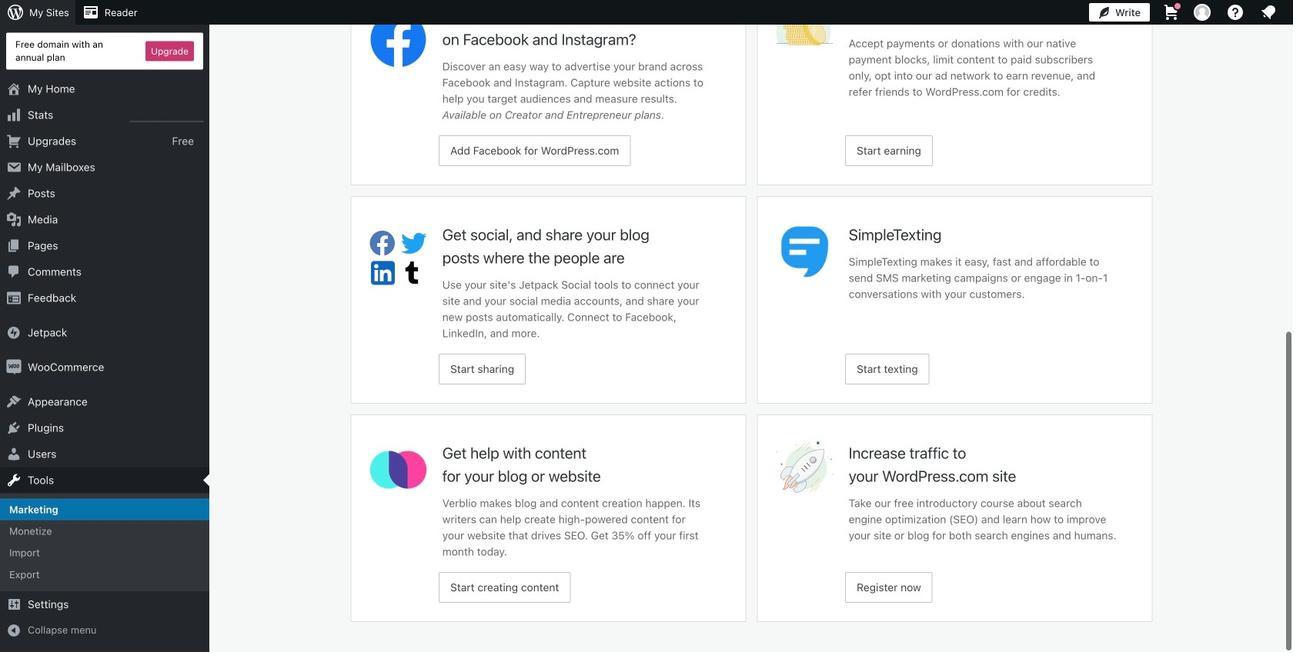 Task type: vqa. For each thing, say whether or not it's contained in the screenshot.
List Item
yes



Task type: locate. For each thing, give the bounding box(es) containing it.
highest hourly views 0 image
[[130, 112, 203, 122]]

1 vertical spatial img image
[[6, 360, 22, 375]]

a rocketship image
[[776, 442, 834, 496]]

facebook logo image
[[370, 11, 427, 68]]

1 img image from the top
[[6, 325, 22, 341]]

manage your notifications image
[[1260, 3, 1278, 22]]

a stack of coins image
[[776, 5, 834, 48]]

help image
[[1227, 3, 1245, 22]]

list item
[[1287, 79, 1293, 151], [1287, 151, 1293, 223], [1287, 223, 1293, 280]]

0 vertical spatial img image
[[6, 325, 22, 341]]

img image
[[6, 325, 22, 341], [6, 360, 22, 375]]

3 list item from the top
[[1287, 223, 1293, 280]]

my profile image
[[1194, 4, 1211, 21]]

logos for facebook, twitter, linkedin, and tumblr image
[[370, 231, 427, 285]]



Task type: describe. For each thing, give the bounding box(es) containing it.
2 list item from the top
[[1287, 151, 1293, 223]]

2 img image from the top
[[6, 360, 22, 375]]

my shopping cart image
[[1163, 3, 1181, 22]]

verblio logo image
[[370, 442, 427, 499]]

simpletexting logo image
[[776, 223, 834, 280]]

1 list item from the top
[[1287, 79, 1293, 151]]



